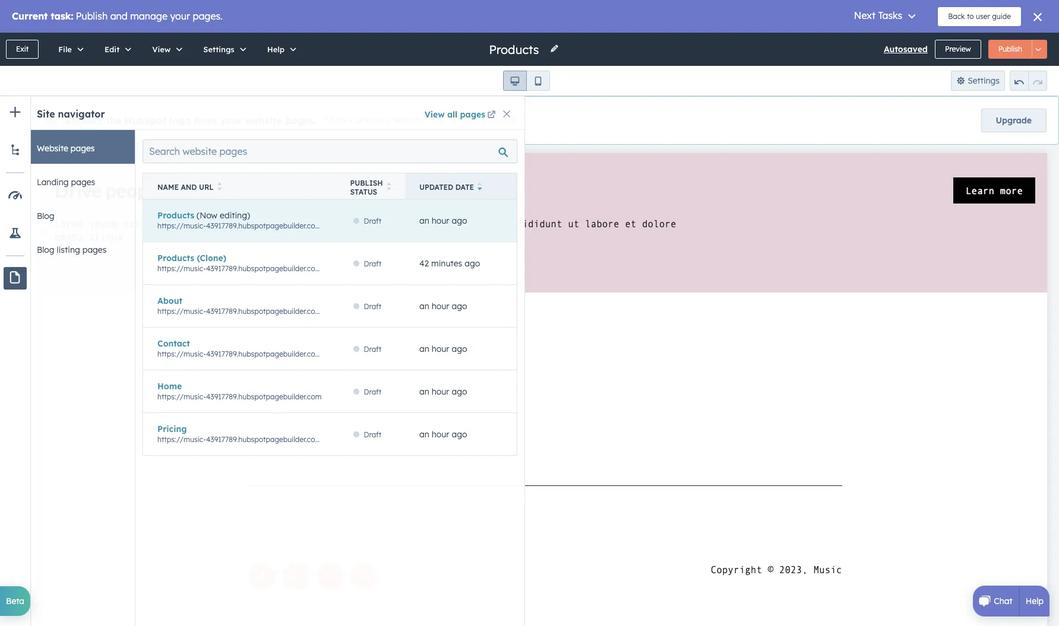 Task type: locate. For each thing, give the bounding box(es) containing it.
https://music- down contact link
[[157, 350, 206, 359]]

contact
[[157, 338, 190, 349]]

None field
[[488, 41, 543, 57]]

products inside products (now editing) https://music-43917789.hubspotpagebuilder.com/products
[[157, 210, 194, 221]]

publish right preview at the right of the page
[[999, 45, 1023, 53]]

publish status
[[350, 179, 383, 196]]

3 draft from the top
[[364, 302, 382, 311]]

1 draft from the top
[[364, 217, 382, 226]]

view all pages
[[425, 109, 485, 120]]

5 an hour ago from the top
[[420, 429, 467, 440]]

https://music- for pricing
[[157, 435, 206, 444]]

1 blog from the top
[[37, 211, 54, 222]]

publish down search website pages search field at left top
[[350, 179, 383, 187]]

2 draft from the top
[[364, 259, 382, 268]]

landing pages button
[[24, 164, 135, 198]]

0 vertical spatial blog
[[37, 211, 54, 222]]

press to sort. element
[[217, 182, 222, 193], [387, 182, 391, 193]]

listing
[[57, 245, 80, 256]]

3 an from the top
[[420, 344, 429, 354]]

6 draft from the top
[[364, 431, 382, 440]]

ago for editing)
[[452, 215, 467, 226]]

press to sort. element right url
[[217, 182, 222, 193]]

1 products from the top
[[157, 210, 194, 221]]

0 vertical spatial settings button
[[191, 33, 255, 66]]

group
[[503, 71, 550, 91], [1010, 71, 1048, 91]]

2 an hour ago from the top
[[420, 301, 467, 312]]

1 vertical spatial publish
[[350, 179, 383, 187]]

publish
[[999, 45, 1023, 53], [350, 179, 383, 187]]

blog inside button
[[37, 211, 54, 222]]

exit
[[16, 45, 29, 53]]

blog down landing on the top left of the page
[[37, 211, 54, 222]]

https://music- for home
[[157, 392, 206, 401]]

https://music- inside home https://music-43917789.hubspotpagebuilder.com
[[157, 392, 206, 401]]

products (now editing) https://music-43917789.hubspotpagebuilder.com/products
[[157, 210, 356, 230]]

remove
[[65, 115, 103, 127]]

name
[[157, 183, 179, 192]]

pages inside button
[[82, 245, 107, 256]]

1 horizontal spatial help
[[1026, 597, 1044, 607]]

site navigator
[[37, 108, 105, 120]]

5 https://music- from the top
[[157, 392, 206, 401]]

https://music- down about
[[157, 307, 206, 316]]

products left (clone)
[[157, 253, 194, 264]]

hour
[[432, 215, 450, 226], [432, 301, 450, 312], [432, 344, 450, 354], [432, 387, 450, 397], [432, 429, 450, 440]]

5 an from the top
[[420, 429, 429, 440]]

press to sort. element for publish status
[[387, 182, 391, 193]]

edit
[[105, 45, 120, 54]]

website pages button
[[24, 130, 135, 164]]

navigator
[[58, 108, 105, 120]]

1 group from the left
[[503, 71, 550, 91]]

contact https://music-43917789.hubspotpagebuilder.com/contact
[[157, 338, 351, 359]]

5 draft from the top
[[364, 388, 382, 397]]

products (clone) link
[[157, 253, 226, 264]]

1 vertical spatial products
[[157, 253, 194, 264]]

https://music- inside contact https://music-43917789.hubspotpagebuilder.com/contact
[[157, 350, 206, 359]]

0 vertical spatial products
[[157, 210, 194, 221]]

2 hour from the top
[[432, 301, 450, 312]]

view button
[[140, 33, 191, 66]]

0 horizontal spatial settings button
[[191, 33, 255, 66]]

4 hour from the top
[[432, 387, 450, 397]]

home https://music-43917789.hubspotpagebuilder.com
[[157, 381, 322, 401]]

1 horizontal spatial press to sort. image
[[387, 182, 391, 191]]

https://music- down pricing
[[157, 435, 206, 444]]

1 horizontal spatial publish
[[999, 45, 1023, 53]]

1 vertical spatial settings
[[968, 75, 1000, 86]]

press to sort. element right publish status
[[387, 182, 391, 193]]

beta
[[6, 597, 24, 607]]

https://music- inside about https://music-43917789.hubspotpagebuilder.com/about
[[157, 307, 206, 316]]

0 horizontal spatial help
[[267, 45, 285, 54]]

file
[[58, 45, 72, 54]]

press to sort. image
[[217, 182, 222, 191], [387, 182, 391, 191]]

1 an hour ago from the top
[[420, 215, 467, 226]]

https://music- down home
[[157, 392, 206, 401]]

2 products from the top
[[157, 253, 194, 264]]

1 vertical spatial settings button
[[951, 71, 1005, 91]]

landing pages
[[37, 177, 95, 188]]

draft for 43917789.hubspotpagebuilder.com/about
[[364, 302, 382, 311]]

settings button
[[191, 33, 255, 66], [951, 71, 1005, 91]]

pages right all
[[460, 109, 485, 120]]

draft
[[364, 217, 382, 226], [364, 259, 382, 268], [364, 302, 382, 311], [364, 345, 382, 354], [364, 388, 382, 397], [364, 431, 382, 440]]

premium
[[355, 115, 390, 125]]

and
[[181, 183, 197, 192]]

settings right the view button
[[203, 45, 235, 54]]

2 an from the top
[[420, 301, 429, 312]]

1 vertical spatial blog
[[37, 245, 54, 256]]

an hour ago for 43917789.hubspotpagebuilder.com/about
[[420, 301, 467, 312]]

press to sort. image right url
[[217, 182, 222, 191]]

draft for 43917789.hubspotpagebuilder.com
[[364, 388, 382, 397]]

pricing
[[157, 424, 187, 435]]

2 press to sort. element from the left
[[387, 182, 391, 193]]

https://music- for about
[[157, 307, 206, 316]]

help
[[267, 45, 285, 54], [1026, 597, 1044, 607]]

https://music- for contact
[[157, 350, 206, 359]]

press to sort. image for name and url
[[217, 182, 222, 191]]

an for 43917789.hubspotpagebuilder.com/contact
[[420, 344, 429, 354]]

0 horizontal spatial view
[[152, 45, 171, 54]]

6 https://music- from the top
[[157, 435, 206, 444]]

0 horizontal spatial publish
[[350, 179, 383, 187]]

suite
[[467, 115, 486, 125]]

site
[[37, 108, 55, 120]]

43917789.hubspotpagebuilder.com/contact
[[206, 350, 351, 359]]

blog listing pages
[[37, 245, 107, 256]]

5 hour from the top
[[432, 429, 450, 440]]

an for 43917789.hubspotpagebuilder.com
[[420, 387, 429, 397]]

an
[[420, 215, 429, 226], [420, 301, 429, 312], [420, 344, 429, 354], [420, 387, 429, 397], [420, 429, 429, 440]]

1 press to sort. element from the left
[[217, 182, 222, 193]]

4 an hour ago from the top
[[420, 387, 467, 397]]

an for 43917789.hubspotpagebuilder.com/pricing
[[420, 429, 429, 440]]

0 horizontal spatial group
[[503, 71, 550, 91]]

pricing link
[[157, 424, 187, 435]]

minutes
[[431, 258, 462, 269]]

ago
[[452, 215, 467, 226], [465, 258, 480, 269], [452, 301, 467, 312], [452, 344, 467, 354], [452, 387, 467, 397], [452, 429, 467, 440]]

an for 43917789.hubspotpagebuilder.com/about
[[420, 301, 429, 312]]

https://music-
[[157, 221, 206, 230], [157, 264, 206, 273], [157, 307, 206, 316], [157, 350, 206, 359], [157, 392, 206, 401], [157, 435, 206, 444]]

1 horizontal spatial group
[[1010, 71, 1048, 91]]

with
[[427, 115, 444, 125]]

settings down preview button
[[968, 75, 1000, 86]]

an for editing)
[[420, 215, 429, 226]]

updated date
[[420, 183, 474, 192]]

https://music- down products (clone) link
[[157, 264, 206, 273]]

an hour ago for 43917789.hubspotpagebuilder.com/contact
[[420, 344, 467, 354]]

website
[[245, 115, 282, 127]]

view right edit button
[[152, 45, 171, 54]]

publish inside button
[[999, 45, 1023, 53]]

1 horizontal spatial settings
[[968, 75, 1000, 86]]

4 draft from the top
[[364, 345, 382, 354]]

https://music- inside pricing https://music-43917789.hubspotpagebuilder.com/pricing
[[157, 435, 206, 444]]

0 horizontal spatial press to sort. image
[[217, 182, 222, 191]]

2 press to sort. image from the left
[[387, 182, 391, 191]]

2 group from the left
[[1010, 71, 1048, 91]]

blog button
[[24, 198, 135, 232]]

0 vertical spatial view
[[152, 45, 171, 54]]

hour for 43917789.hubspotpagebuilder.com
[[432, 387, 450, 397]]

42 minutes ago
[[420, 258, 480, 269]]

ago for 43917789.hubspotpagebuilder.com
[[452, 387, 467, 397]]

0 vertical spatial help
[[267, 45, 285, 54]]

draft for https://music-
[[364, 259, 382, 268]]

website pages
[[37, 143, 95, 154]]

link opens in a new window image
[[488, 111, 496, 120], [488, 111, 496, 120]]

43917789.hubspotpagebuilder.com
[[206, 392, 322, 401]]

1 an from the top
[[420, 215, 429, 226]]

products (clone) https://music-43917789.hubspotpagebuilder.com/products-0
[[157, 253, 363, 273]]

products inside products (clone) https://music-43917789.hubspotpagebuilder.com/products-0
[[157, 253, 194, 264]]

products for (now
[[157, 210, 194, 221]]

press to sort. image right publish status
[[387, 182, 391, 191]]

descending sort. press to sort ascending. image
[[478, 182, 482, 191]]

upgrade
[[996, 115, 1032, 126]]

contact link
[[157, 338, 190, 349]]

ago for 43917789.hubspotpagebuilder.com/about
[[452, 301, 467, 312]]

0 horizontal spatial press to sort. element
[[217, 182, 222, 193]]

blog inside button
[[37, 245, 54, 256]]

https://music- down "products" link
[[157, 221, 206, 230]]

1 vertical spatial view
[[425, 109, 445, 120]]

0 vertical spatial settings
[[203, 45, 235, 54]]

2 blog from the top
[[37, 245, 54, 256]]

products down "name"
[[157, 210, 194, 221]]

pages right listing
[[82, 245, 107, 256]]

ago for https://music-
[[465, 258, 480, 269]]

draft for editing)
[[364, 217, 382, 226]]

an hour ago
[[420, 215, 467, 226], [420, 301, 467, 312], [420, 344, 467, 354], [420, 387, 467, 397], [420, 429, 467, 440]]

group up close image
[[503, 71, 550, 91]]

1 press to sort. image from the left
[[217, 182, 222, 191]]

3 an hour ago from the top
[[420, 344, 467, 354]]

press to sort. element for name and url
[[217, 182, 222, 193]]

pages
[[460, 109, 485, 120], [71, 143, 95, 154], [71, 177, 95, 188], [82, 245, 107, 256]]

2 https://music- from the top
[[157, 264, 206, 273]]

3 hour from the top
[[432, 344, 450, 354]]

publish for publish status
[[350, 179, 383, 187]]

products
[[157, 210, 194, 221], [157, 253, 194, 264]]

blog
[[37, 211, 54, 222], [37, 245, 54, 256]]

4 an from the top
[[420, 387, 429, 397]]

view inside button
[[152, 45, 171, 54]]

1 https://music- from the top
[[157, 221, 206, 230]]

group down publish "group"
[[1010, 71, 1048, 91]]

blog left listing
[[37, 245, 54, 256]]

your
[[220, 115, 242, 127]]

hour for editing)
[[432, 215, 450, 226]]

1 horizontal spatial press to sort. element
[[387, 182, 391, 193]]

4 https://music- from the top
[[157, 350, 206, 359]]

1 horizontal spatial view
[[425, 109, 445, 120]]

about link
[[157, 296, 182, 306]]

publish button
[[989, 40, 1033, 59]]

publish group
[[989, 40, 1048, 59]]

3 https://music- from the top
[[157, 307, 206, 316]]

hubspot
[[125, 115, 167, 127]]

view
[[152, 45, 171, 54], [425, 109, 445, 120]]

0 vertical spatial publish
[[999, 45, 1023, 53]]

1 hour from the top
[[432, 215, 450, 226]]

view left all
[[425, 109, 445, 120]]



Task type: describe. For each thing, give the bounding box(es) containing it.
an hour ago for editing)
[[420, 215, 467, 226]]

autosaved button
[[884, 42, 928, 56]]

an hour ago for 43917789.hubspotpagebuilder.com/pricing
[[420, 429, 467, 440]]

date
[[456, 183, 474, 192]]

view for view all pages
[[425, 109, 445, 120]]

the
[[106, 115, 122, 127]]

features
[[393, 115, 425, 125]]

beta button
[[0, 587, 30, 617]]

help inside 'button'
[[267, 45, 285, 54]]

0 horizontal spatial settings
[[203, 45, 235, 54]]

blog for blog listing pages
[[37, 245, 54, 256]]

https://music- inside products (clone) https://music-43917789.hubspotpagebuilder.com/products-0
[[157, 264, 206, 273]]

blog listing pages button
[[24, 232, 135, 266]]

43917789.hubspotpagebuilder.com/products-
[[206, 264, 358, 273]]

products for (clone)
[[157, 253, 194, 264]]

home
[[157, 381, 182, 392]]

42
[[420, 258, 429, 269]]

exit link
[[6, 40, 39, 59]]

editing)
[[220, 210, 250, 221]]

crm
[[446, 115, 464, 125]]

hour for 43917789.hubspotpagebuilder.com/about
[[432, 301, 450, 312]]

publish for publish
[[999, 45, 1023, 53]]

status
[[350, 187, 377, 196]]

https://music- inside products (now editing) https://music-43917789.hubspotpagebuilder.com/products
[[157, 221, 206, 230]]

name and url
[[157, 183, 214, 192]]

autosaved
[[884, 44, 928, 55]]

website
[[37, 143, 68, 154]]

view all pages link
[[425, 108, 498, 122]]

preview
[[945, 45, 971, 53]]

chat
[[994, 597, 1013, 607]]

an hour ago for 43917789.hubspotpagebuilder.com
[[420, 387, 467, 397]]

ago for 43917789.hubspotpagebuilder.com/pricing
[[452, 429, 467, 440]]

upgrade link
[[981, 109, 1047, 133]]

1 horizontal spatial settings button
[[951, 71, 1005, 91]]

url
[[199, 183, 214, 192]]

starter.
[[489, 115, 517, 125]]

unlock premium features with crm suite starter.
[[326, 115, 517, 125]]

pages right landing on the top left of the page
[[71, 177, 95, 188]]

draft for 43917789.hubspotpagebuilder.com/pricing
[[364, 431, 382, 440]]

unlock
[[326, 115, 353, 125]]

preview button
[[935, 40, 981, 59]]

remove the hubspot logo from your website pages.
[[65, 115, 317, 127]]

home link
[[157, 381, 182, 392]]

about
[[157, 296, 182, 306]]

(now
[[197, 210, 218, 221]]

0
[[358, 264, 363, 273]]

all
[[447, 109, 458, 120]]

hour for 43917789.hubspotpagebuilder.com/contact
[[432, 344, 450, 354]]

pages down the 'remove'
[[71, 143, 95, 154]]

view for view
[[152, 45, 171, 54]]

Search website pages search field
[[143, 140, 518, 163]]

pages.
[[285, 115, 317, 127]]

products link
[[157, 210, 194, 221]]

1 vertical spatial help
[[1026, 597, 1044, 607]]

descending sort. press to sort ascending. element
[[478, 182, 482, 193]]

file button
[[46, 33, 92, 66]]

logo
[[170, 115, 191, 127]]

from
[[194, 115, 217, 127]]

blog for blog
[[37, 211, 54, 222]]

about https://music-43917789.hubspotpagebuilder.com/about
[[157, 296, 345, 316]]

ago for 43917789.hubspotpagebuilder.com/contact
[[452, 344, 467, 354]]

press to sort. image for publish status
[[387, 182, 391, 191]]

draft for 43917789.hubspotpagebuilder.com/contact
[[364, 345, 382, 354]]

close image
[[503, 111, 510, 118]]

hour for 43917789.hubspotpagebuilder.com/pricing
[[432, 429, 450, 440]]

landing
[[37, 177, 69, 188]]

updated
[[420, 183, 453, 192]]

43917789.hubspotpagebuilder.com/products
[[206, 221, 356, 230]]

edit button
[[92, 33, 140, 66]]

(clone)
[[197, 253, 226, 264]]

help button
[[255, 33, 305, 66]]

43917789.hubspotpagebuilder.com/about
[[206, 307, 345, 316]]

pricing https://music-43917789.hubspotpagebuilder.com/pricing
[[157, 424, 349, 444]]

43917789.hubspotpagebuilder.com/pricing
[[206, 435, 349, 444]]



Task type: vqa. For each thing, say whether or not it's contained in the screenshot.


